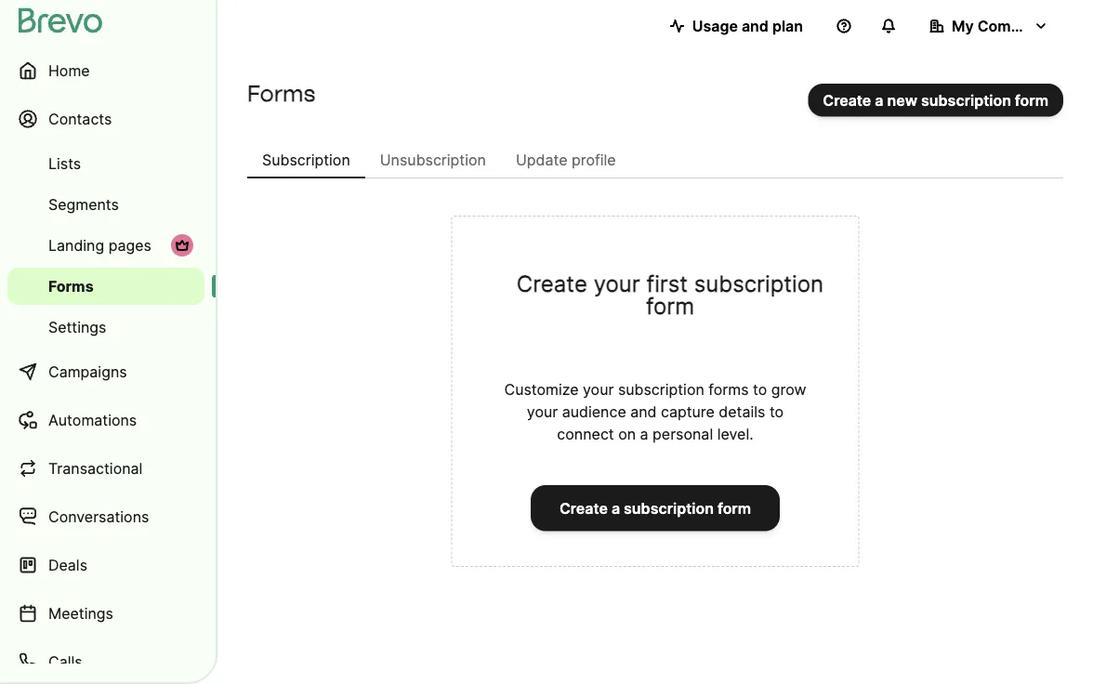 Task type: vqa. For each thing, say whether or not it's contained in the screenshot.
the and within the In your logs, follow your automations, keep track of the campaigns you sent, gather data about contacts' activities, forms creation, and more.
no



Task type: locate. For each thing, give the bounding box(es) containing it.
1 vertical spatial create
[[517, 270, 587, 297]]

to down grow
[[769, 402, 784, 421]]

2 horizontal spatial a
[[875, 91, 883, 109]]

form inside create your first subscription form
[[646, 292, 694, 319]]

my
[[952, 17, 974, 35]]

landing pages link
[[7, 227, 204, 264]]

1 horizontal spatial forms
[[247, 79, 315, 106]]

settings link
[[7, 309, 204, 346]]

2 vertical spatial form
[[717, 499, 751, 517]]

0 horizontal spatial and
[[630, 402, 657, 421]]

0 horizontal spatial form
[[646, 292, 694, 319]]

subscription down personal
[[624, 499, 714, 517]]

capture
[[661, 402, 715, 421]]

create inside create your first subscription form
[[517, 270, 587, 297]]

0 vertical spatial your
[[594, 270, 640, 297]]

level.
[[717, 425, 753, 443]]

1 horizontal spatial to
[[769, 402, 784, 421]]

1 vertical spatial forms
[[48, 277, 94, 295]]

segments link
[[7, 186, 204, 223]]

subscription right first
[[694, 270, 824, 297]]

your down 'customize'
[[527, 402, 558, 421]]

1 horizontal spatial a
[[640, 425, 648, 443]]

0 horizontal spatial forms
[[48, 277, 94, 295]]

to up details
[[753, 380, 767, 398]]

a right "on"
[[640, 425, 648, 443]]

your inside create your first subscription form
[[594, 270, 640, 297]]

and left plan
[[742, 17, 769, 35]]

1 horizontal spatial form
[[717, 499, 751, 517]]

update
[[516, 151, 567, 169]]

usage and plan
[[692, 17, 803, 35]]

lists link
[[7, 145, 204, 182]]

subscription up capture
[[618, 380, 704, 398]]

subscription inside customize your subscription forms to grow your audience and capture details to connect on a personal level.
[[618, 380, 704, 398]]

1 vertical spatial to
[[769, 402, 784, 421]]

create for create your first subscription form
[[517, 270, 587, 297]]

forms link
[[7, 268, 204, 305]]

company
[[977, 17, 1046, 35]]

create
[[823, 91, 871, 109], [517, 270, 587, 297], [559, 499, 608, 517]]

a down "on"
[[611, 499, 620, 517]]

campaigns link
[[7, 349, 204, 394]]

create a new subscription form
[[823, 91, 1048, 109]]

subscription
[[262, 151, 350, 169]]

create for create a subscription form
[[559, 499, 608, 517]]

landing
[[48, 236, 104, 254]]

forms down landing
[[48, 277, 94, 295]]

your
[[594, 270, 640, 297], [583, 380, 614, 398], [527, 402, 558, 421]]

1 vertical spatial form
[[646, 292, 694, 319]]

transactional link
[[7, 446, 204, 491]]

conversations
[[48, 507, 149, 526]]

2 vertical spatial a
[[611, 499, 620, 517]]

0 vertical spatial form
[[1015, 91, 1048, 109]]

subscription
[[921, 91, 1011, 109], [694, 270, 824, 297], [618, 380, 704, 398], [624, 499, 714, 517]]

your up audience
[[583, 380, 614, 398]]

form
[[1015, 91, 1048, 109], [646, 292, 694, 319], [717, 499, 751, 517]]

a left new
[[875, 91, 883, 109]]

create a subscription form link
[[531, 485, 780, 531]]

0 horizontal spatial a
[[611, 499, 620, 517]]

1 vertical spatial your
[[583, 380, 614, 398]]

0 vertical spatial create
[[823, 91, 871, 109]]

0 horizontal spatial to
[[753, 380, 767, 398]]

details
[[719, 402, 765, 421]]

settings
[[48, 318, 106, 336]]

left___rvooi image
[[175, 238, 190, 253]]

subscription right new
[[921, 91, 1011, 109]]

and up "on"
[[630, 402, 657, 421]]

and
[[742, 17, 769, 35], [630, 402, 657, 421]]

connect
[[557, 425, 614, 443]]

to
[[753, 380, 767, 398], [769, 402, 784, 421]]

2 horizontal spatial form
[[1015, 91, 1048, 109]]

1 horizontal spatial and
[[742, 17, 769, 35]]

forms
[[247, 79, 315, 106], [48, 277, 94, 295]]

first
[[646, 270, 688, 297]]

meetings link
[[7, 591, 204, 636]]

0 vertical spatial a
[[875, 91, 883, 109]]

deals
[[48, 556, 87, 574]]

1 vertical spatial and
[[630, 402, 657, 421]]

your left first
[[594, 270, 640, 297]]

subscription link
[[247, 141, 365, 178]]

a
[[875, 91, 883, 109], [640, 425, 648, 443], [611, 499, 620, 517]]

1 vertical spatial a
[[640, 425, 648, 443]]

your for create
[[594, 270, 640, 297]]

forms up 'subscription'
[[247, 79, 315, 106]]

0 vertical spatial and
[[742, 17, 769, 35]]

automations link
[[7, 398, 204, 442]]

unsubscription
[[380, 151, 486, 169]]

2 vertical spatial create
[[559, 499, 608, 517]]

home link
[[7, 48, 204, 93]]

and inside button
[[742, 17, 769, 35]]

create for create a new subscription form
[[823, 91, 871, 109]]



Task type: describe. For each thing, give the bounding box(es) containing it.
and inside customize your subscription forms to grow your audience and capture details to connect on a personal level.
[[630, 402, 657, 421]]

contacts
[[48, 110, 112, 128]]

2 vertical spatial your
[[527, 402, 558, 421]]

grow
[[771, 380, 806, 398]]

meetings
[[48, 604, 113, 622]]

form for first
[[646, 292, 694, 319]]

customize your subscription forms to grow your audience and capture details to connect on a personal level.
[[504, 380, 806, 443]]

home
[[48, 61, 90, 79]]

a inside customize your subscription forms to grow your audience and capture details to connect on a personal level.
[[640, 425, 648, 443]]

calls link
[[7, 639, 204, 684]]

unsubscription link
[[365, 141, 501, 178]]

plan
[[772, 17, 803, 35]]

a for subscription
[[611, 499, 620, 517]]

create a new subscription form link
[[808, 84, 1063, 117]]

a for new
[[875, 91, 883, 109]]

campaigns
[[48, 362, 127, 381]]

usage
[[692, 17, 738, 35]]

subscription inside create your first subscription form
[[694, 270, 824, 297]]

pages
[[108, 236, 151, 254]]

automations
[[48, 411, 137, 429]]

usage and plan button
[[655, 7, 818, 45]]

transactional
[[48, 459, 143, 477]]

form for new
[[1015, 91, 1048, 109]]

0 vertical spatial to
[[753, 380, 767, 398]]

update profile
[[516, 151, 616, 169]]

your for customize
[[583, 380, 614, 398]]

forms
[[709, 380, 749, 398]]

conversations link
[[7, 494, 204, 539]]

my company button
[[915, 7, 1063, 45]]

customize
[[504, 380, 579, 398]]

calls
[[48, 652, 82, 671]]

on
[[618, 425, 636, 443]]

deals link
[[7, 543, 204, 587]]

segments
[[48, 195, 119, 213]]

update profile link
[[501, 141, 631, 178]]

audience
[[562, 402, 626, 421]]

personal
[[653, 425, 713, 443]]

contacts link
[[7, 97, 204, 141]]

create your first subscription form
[[517, 270, 824, 319]]

my company
[[952, 17, 1046, 35]]

lists
[[48, 154, 81, 172]]

new
[[887, 91, 917, 109]]

landing pages
[[48, 236, 151, 254]]

profile
[[572, 151, 616, 169]]

create a subscription form
[[559, 499, 751, 517]]

0 vertical spatial forms
[[247, 79, 315, 106]]



